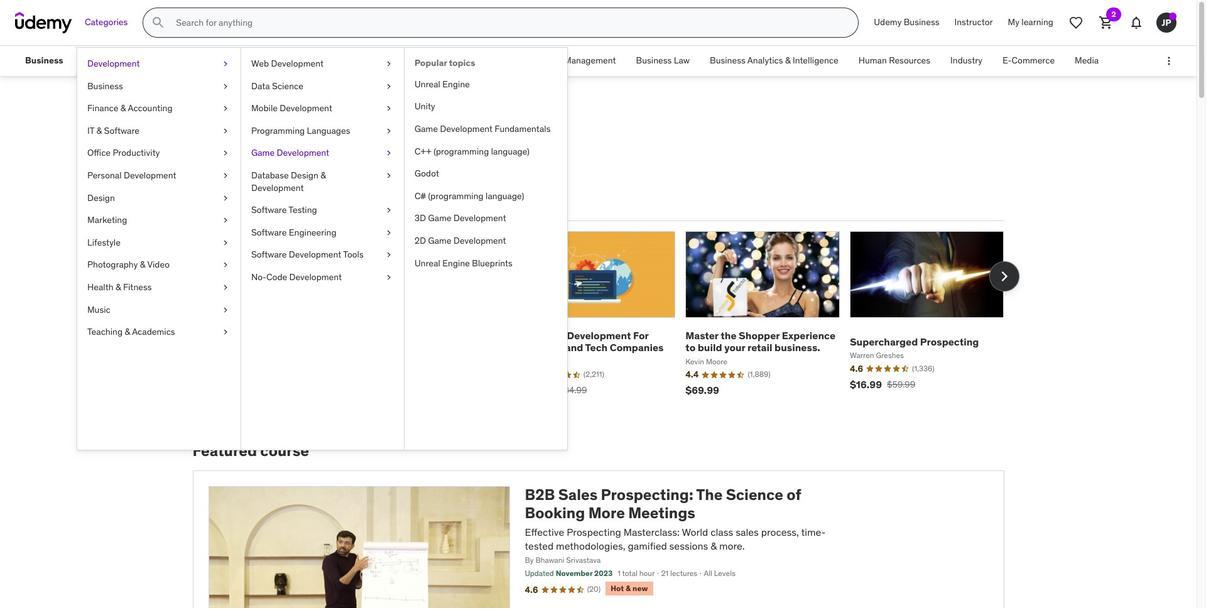 Task type: vqa. For each thing, say whether or not it's contained in the screenshot.
All Levels
yes



Task type: describe. For each thing, give the bounding box(es) containing it.
xsmall image for software engineering
[[384, 227, 394, 239]]

software up office productivity
[[104, 125, 140, 136]]

build
[[698, 341, 722, 354]]

featured
[[193, 441, 257, 461]]

3d game development
[[415, 213, 506, 224]]

more subcategory menu links image
[[1163, 55, 1176, 67]]

c# (programming language)
[[415, 190, 524, 202]]

software for software engineering
[[251, 227, 287, 238]]

database
[[251, 170, 289, 181]]

entrepreneurship
[[95, 55, 163, 66]]

& for photography & video
[[140, 259, 145, 270]]

supercharged prospecting link
[[850, 335, 979, 348]]

unreal engine
[[415, 78, 470, 90]]

retail
[[748, 341, 773, 354]]

& inside b2b sales prospecting: the science of booking more meetings effective prospecting masterclass: world class sales process, time- tested methodologies, gamified sessions & more. by bhawani srivastava
[[711, 540, 717, 552]]

media link
[[1065, 46, 1109, 76]]

prospecting:
[[601, 485, 694, 505]]

you
[[300, 160, 326, 180]]

personal development
[[87, 170, 176, 181]]

development inside "database design & development"
[[251, 182, 304, 193]]

game up database
[[251, 147, 275, 159]]

experience
[[782, 329, 836, 342]]

c#
[[415, 190, 426, 202]]

your
[[725, 341, 746, 354]]

science inside "link"
[[272, 80, 303, 91]]

b2b
[[525, 485, 555, 505]]

2 link
[[1092, 8, 1122, 38]]

sales
[[736, 526, 759, 538]]

xsmall image for business
[[221, 80, 231, 92]]

xsmall image for photography & video
[[221, 259, 231, 271]]

programming languages
[[251, 125, 350, 136]]

by
[[525, 556, 534, 565]]

godot
[[415, 168, 439, 179]]

sales inside b2b sales prospecting: the science of booking more meetings effective prospecting masterclass: world class sales process, time- tested methodologies, gamified sessions & more. by bhawani srivastava
[[559, 485, 598, 505]]

project management link
[[524, 46, 626, 76]]

design inside "database design & development"
[[291, 170, 319, 181]]

it & software link
[[77, 120, 241, 142]]

programming
[[251, 125, 305, 136]]

data science link
[[241, 75, 404, 98]]

0 horizontal spatial design
[[87, 192, 115, 203]]

e-commerce
[[1003, 55, 1055, 66]]

xsmall image for lifestyle
[[221, 237, 231, 249]]

unreal engine blueprints link
[[405, 252, 567, 275]]

trending button
[[271, 190, 318, 220]]

udemy business link
[[867, 8, 947, 38]]

e-
[[1003, 55, 1012, 66]]

instructor
[[955, 16, 993, 28]]

xsmall image for development
[[221, 58, 231, 70]]

1 horizontal spatial business link
[[77, 75, 241, 98]]

instructor link
[[947, 8, 1001, 38]]

carousel element
[[193, 231, 1020, 412]]

xsmall image for data science
[[384, 80, 394, 92]]

blueprints
[[472, 257, 513, 269]]

hour
[[640, 569, 655, 578]]

xsmall image for finance & accounting
[[221, 103, 231, 115]]

productivity
[[113, 147, 160, 159]]

courses to get you started
[[193, 160, 382, 180]]

xsmall image for software testing
[[384, 204, 394, 217]]

mobile development link
[[241, 98, 404, 120]]

wishlist image
[[1069, 15, 1084, 30]]

business left popular
[[379, 55, 415, 66]]

xsmall image for personal development
[[221, 170, 231, 182]]

business development for startups and tech companies
[[521, 329, 664, 354]]

xsmall image for software development tools
[[384, 249, 394, 261]]

testing
[[289, 204, 317, 216]]

database design & development
[[251, 170, 326, 193]]

topics
[[449, 57, 475, 68]]

get
[[273, 160, 297, 180]]

analytics
[[748, 55, 783, 66]]

game development fundamentals
[[415, 123, 551, 134]]

c++
[[415, 146, 432, 157]]

human
[[859, 55, 887, 66]]

lifestyle link
[[77, 232, 241, 254]]

web development
[[251, 58, 324, 69]]

updated november 2023
[[525, 569, 613, 578]]

supercharged prospecting
[[850, 335, 979, 348]]

finance & accounting link
[[77, 98, 241, 120]]

unity link
[[405, 96, 567, 118]]

office productivity
[[87, 147, 160, 159]]

game down unity
[[415, 123, 438, 134]]

industry
[[951, 55, 983, 66]]

xsmall image for office productivity
[[221, 147, 231, 160]]

hot & new
[[611, 584, 648, 593]]

methodologies,
[[556, 540, 626, 552]]

startups
[[521, 341, 563, 354]]

0 vertical spatial to
[[255, 160, 270, 180]]

game development element
[[404, 48, 567, 450]]

1
[[618, 569, 621, 578]]

xsmall image for web development
[[384, 58, 394, 70]]

for
[[633, 329, 649, 342]]

shopping cart with 2 items image
[[1099, 15, 1114, 30]]

no-code development
[[251, 271, 342, 283]]

xsmall image for database design & development
[[384, 170, 394, 182]]

finance
[[87, 103, 118, 114]]

3d
[[415, 213, 426, 224]]

& for it & software
[[97, 125, 102, 136]]

xsmall image for programming languages
[[384, 125, 394, 137]]

commerce
[[1012, 55, 1055, 66]]

xsmall image for it & software
[[221, 125, 231, 137]]

21 lectures
[[661, 569, 698, 578]]

of
[[787, 485, 801, 505]]

2d
[[415, 235, 426, 246]]

booking
[[525, 503, 585, 523]]

unreal for unreal engine
[[415, 78, 440, 90]]

& right analytics on the right
[[786, 55, 791, 66]]

21
[[661, 569, 669, 578]]

music
[[87, 304, 110, 315]]

business left analytics on the right
[[710, 55, 746, 66]]

office productivity link
[[77, 142, 241, 165]]

mobile
[[251, 103, 278, 114]]

languages
[[307, 125, 350, 136]]

you have alerts image
[[1169, 13, 1177, 20]]

1 vertical spatial courses
[[193, 160, 251, 180]]

popular
[[415, 57, 447, 68]]

gamified
[[628, 540, 667, 552]]

& for hot & new
[[626, 584, 631, 593]]

2 management from the left
[[564, 55, 616, 66]]

time-
[[802, 526, 826, 538]]

personal development link
[[77, 165, 241, 187]]

next image
[[994, 266, 1015, 287]]

business inside business development for startups and tech companies
[[521, 329, 565, 342]]

master
[[686, 329, 719, 342]]

more.
[[719, 540, 745, 552]]

most popular
[[195, 198, 258, 211]]

operations link
[[460, 46, 524, 76]]

marketing
[[87, 214, 127, 226]]

business.
[[775, 341, 821, 354]]

database design & development link
[[241, 165, 404, 199]]

arrow pointing to subcategory menu links image
[[73, 46, 85, 76]]



Task type: locate. For each thing, give the bounding box(es) containing it.
photography
[[87, 259, 138, 270]]

srivastava
[[566, 556, 601, 565]]

lectures
[[671, 569, 698, 578]]

xsmall image for no-code development
[[384, 271, 394, 284]]

science down web development
[[272, 80, 303, 91]]

language) down fundamentals
[[491, 146, 530, 157]]

unreal down popular
[[415, 78, 440, 90]]

udemy image
[[15, 12, 72, 33]]

engine for unreal engine blueprints
[[443, 257, 470, 269]]

xsmall image for teaching & academics
[[221, 326, 231, 339]]

1 management from the left
[[266, 55, 317, 66]]

xsmall image inside music link
[[221, 304, 231, 316]]

shopper
[[739, 329, 780, 342]]

xsmall image left no-
[[221, 281, 231, 294]]

fundamentals
[[495, 123, 551, 134]]

engine for unreal engine
[[443, 78, 470, 90]]

(20)
[[587, 584, 601, 594]]

to left "get"
[[255, 160, 270, 180]]

xsmall image left unity
[[384, 103, 394, 115]]

academics
[[132, 326, 175, 338]]

more
[[589, 503, 625, 523]]

updated
[[525, 569, 554, 578]]

(programming
[[434, 146, 489, 157], [428, 190, 484, 202]]

1 vertical spatial sales
[[559, 485, 598, 505]]

1 vertical spatial to
[[686, 341, 696, 354]]

xsmall image for music
[[221, 304, 231, 316]]

companies
[[610, 341, 664, 354]]

language) for c++ (programming language)
[[491, 146, 530, 157]]

& for teaching & academics
[[125, 326, 130, 338]]

xsmall image left c++
[[384, 147, 394, 160]]

game right 3d
[[428, 213, 452, 224]]

to left build
[[686, 341, 696, 354]]

photography & video
[[87, 259, 170, 270]]

0 vertical spatial prospecting
[[921, 335, 979, 348]]

xsmall image for marketing
[[221, 214, 231, 227]]

xsmall image inside game development link
[[384, 147, 394, 160]]

programming languages link
[[241, 120, 404, 142]]

entrepreneurship link
[[85, 46, 173, 76]]

business strategy
[[379, 55, 450, 66]]

code
[[266, 271, 287, 283]]

trending
[[274, 198, 316, 211]]

featured course
[[193, 441, 309, 461]]

xsmall image inside mobile development link
[[384, 103, 394, 115]]

all
[[704, 569, 713, 578]]

xsmall image left web
[[221, 58, 231, 70]]

xsmall image inside software testing link
[[384, 204, 394, 217]]

prospecting inside b2b sales prospecting: the science of booking more meetings effective prospecting masterclass: world class sales process, time- tested methodologies, gamified sessions & more. by bhawani srivastava
[[567, 526, 621, 538]]

& right teaching at the bottom left of page
[[125, 326, 130, 338]]

management right project
[[564, 55, 616, 66]]

1 horizontal spatial sales
[[559, 485, 598, 505]]

xsmall image inside it & software link
[[221, 125, 231, 137]]

xsmall image inside the data science "link"
[[384, 80, 394, 92]]

xsmall image inside no-code development link
[[384, 271, 394, 284]]

fitness
[[123, 281, 152, 293]]

(programming for c#
[[428, 190, 484, 202]]

1 horizontal spatial prospecting
[[921, 335, 979, 348]]

& for finance & accounting
[[121, 103, 126, 114]]

& right hot
[[626, 584, 631, 593]]

project management
[[534, 55, 616, 66]]

notifications image
[[1129, 15, 1144, 30]]

tools
[[343, 249, 364, 260]]

xsmall image
[[384, 58, 394, 70], [221, 80, 231, 92], [221, 103, 231, 115], [221, 125, 231, 137], [384, 125, 394, 137], [221, 170, 231, 182], [384, 204, 394, 217], [221, 214, 231, 227], [221, 259, 231, 271], [384, 271, 394, 284], [221, 304, 231, 316], [221, 326, 231, 339]]

software for software development tools
[[251, 249, 287, 260]]

0 vertical spatial courses
[[249, 106, 331, 132]]

1 vertical spatial prospecting
[[567, 526, 621, 538]]

2 unreal from the top
[[415, 257, 440, 269]]

xsmall image for game development
[[384, 147, 394, 160]]

xsmall image down the 'sales courses' at the top left
[[221, 147, 231, 160]]

world
[[682, 526, 708, 538]]

xsmall image inside lifestyle link
[[221, 237, 231, 249]]

no-
[[251, 271, 266, 283]]

0 vertical spatial unreal
[[415, 78, 440, 90]]

software testing link
[[241, 199, 404, 222]]

xsmall image inside finance & accounting link
[[221, 103, 231, 115]]

xsmall image for mobile development
[[384, 103, 394, 115]]

most
[[195, 198, 219, 211]]

0 horizontal spatial management
[[266, 55, 317, 66]]

xsmall image inside business link
[[221, 80, 231, 92]]

1 horizontal spatial design
[[291, 170, 319, 181]]

xsmall image inside office productivity link
[[221, 147, 231, 160]]

& inside "database design & development"
[[321, 170, 326, 181]]

1 horizontal spatial science
[[726, 485, 784, 505]]

health
[[87, 281, 113, 293]]

0 vertical spatial sales
[[193, 106, 245, 132]]

xsmall image inside programming languages link
[[384, 125, 394, 137]]

0 horizontal spatial to
[[255, 160, 270, 180]]

tested
[[525, 540, 554, 552]]

1 engine from the top
[[443, 78, 470, 90]]

0 horizontal spatial prospecting
[[567, 526, 621, 538]]

& left video
[[140, 259, 145, 270]]

1 vertical spatial science
[[726, 485, 784, 505]]

xsmall image for design
[[221, 192, 231, 204]]

my learning link
[[1001, 8, 1061, 38]]

science up sales
[[726, 485, 784, 505]]

1 vertical spatial engine
[[443, 257, 470, 269]]

xsmall image right most
[[221, 192, 231, 204]]

xsmall image right tools
[[384, 249, 394, 261]]

(programming up the 3d game development
[[428, 190, 484, 202]]

submit search image
[[151, 15, 166, 30]]

effective
[[525, 526, 565, 538]]

(programming down game development fundamentals
[[434, 146, 489, 157]]

software up code
[[251, 249, 287, 260]]

& right 'it'
[[97, 125, 102, 136]]

software up software engineering
[[251, 204, 287, 216]]

1 horizontal spatial management
[[564, 55, 616, 66]]

language) down godot "link"
[[486, 190, 524, 202]]

xsmall image
[[221, 58, 231, 70], [384, 80, 394, 92], [384, 103, 394, 115], [221, 147, 231, 160], [384, 147, 394, 160], [384, 170, 394, 182], [221, 192, 231, 204], [384, 227, 394, 239], [221, 237, 231, 249], [384, 249, 394, 261], [221, 281, 231, 294]]

0 vertical spatial engine
[[443, 78, 470, 90]]

1 vertical spatial language)
[[486, 190, 524, 202]]

sales left mobile
[[193, 106, 245, 132]]

1 vertical spatial (programming
[[428, 190, 484, 202]]

human resources
[[859, 55, 931, 66]]

operations
[[470, 55, 514, 66]]

business up the finance
[[87, 80, 123, 91]]

science inside b2b sales prospecting: the science of booking more meetings effective prospecting masterclass: world class sales process, time- tested methodologies, gamified sessions & more. by bhawani srivastava
[[726, 485, 784, 505]]

& down game development link
[[321, 170, 326, 181]]

software down the software testing
[[251, 227, 287, 238]]

unreal for unreal engine blueprints
[[415, 257, 440, 269]]

strategy
[[417, 55, 450, 66]]

tech
[[585, 341, 608, 354]]

new
[[633, 584, 648, 593]]

xsmall image left 2d
[[384, 227, 394, 239]]

2d game development
[[415, 235, 506, 246]]

0 vertical spatial (programming
[[434, 146, 489, 157]]

& right the finance
[[121, 103, 126, 114]]

xsmall image inside the database design & development link
[[384, 170, 394, 182]]

0 horizontal spatial business link
[[15, 46, 73, 76]]

engine down the topics
[[443, 78, 470, 90]]

sales right b2b
[[559, 485, 598, 505]]

no-code development link
[[241, 266, 404, 289]]

0 vertical spatial design
[[291, 170, 319, 181]]

data
[[251, 80, 270, 91]]

industry link
[[941, 46, 993, 76]]

game right 2d
[[428, 235, 452, 246]]

courses
[[249, 106, 331, 132], [193, 160, 251, 180]]

unreal down 2d
[[415, 257, 440, 269]]

accounting
[[128, 103, 173, 114]]

law
[[674, 55, 690, 66]]

xsmall image for health & fitness
[[221, 281, 231, 294]]

2023
[[594, 569, 613, 578]]

xsmall image right started
[[384, 170, 394, 182]]

business link down udemy image
[[15, 46, 73, 76]]

1 unreal from the top
[[415, 78, 440, 90]]

learning
[[1022, 16, 1054, 28]]

software testing
[[251, 204, 317, 216]]

management up data science
[[266, 55, 317, 66]]

xsmall image inside personal development link
[[221, 170, 231, 182]]

xsmall image inside teaching & academics link
[[221, 326, 231, 339]]

categories button
[[77, 8, 135, 38]]

business left law
[[636, 55, 672, 66]]

business
[[904, 16, 940, 28], [25, 55, 63, 66], [379, 55, 415, 66], [636, 55, 672, 66], [710, 55, 746, 66], [87, 80, 123, 91], [521, 329, 565, 342]]

1 horizontal spatial to
[[686, 341, 696, 354]]

to
[[255, 160, 270, 180], [686, 341, 696, 354]]

categories
[[85, 16, 128, 28]]

intelligence
[[793, 55, 839, 66]]

software for software testing
[[251, 204, 287, 216]]

language) inside 'c++ (programming language)' link
[[491, 146, 530, 157]]

total
[[622, 569, 638, 578]]

business link
[[15, 46, 73, 76], [77, 75, 241, 98]]

software engineering link
[[241, 222, 404, 244]]

master the shopper experience to build your retail business. link
[[686, 329, 836, 354]]

& right health
[[116, 281, 121, 293]]

1 vertical spatial unreal
[[415, 257, 440, 269]]

1 total hour
[[618, 569, 655, 578]]

business left and
[[521, 329, 565, 342]]

1 vertical spatial design
[[87, 192, 115, 203]]

0 horizontal spatial science
[[272, 80, 303, 91]]

0 horizontal spatial sales
[[193, 106, 245, 132]]

business inside 'link'
[[636, 55, 672, 66]]

2d game development link
[[405, 230, 567, 252]]

development inside business development for startups and tech companies
[[567, 329, 631, 342]]

xsmall image inside design link
[[221, 192, 231, 204]]

xsmall image inside web development link
[[384, 58, 394, 70]]

2 engine from the top
[[443, 257, 470, 269]]

(programming for c++
[[434, 146, 489, 157]]

xsmall image inside development link
[[221, 58, 231, 70]]

business link up accounting
[[77, 75, 241, 98]]

& down class on the bottom
[[711, 540, 717, 552]]

xsmall image inside photography & video 'link'
[[221, 259, 231, 271]]

language) for c# (programming language)
[[486, 190, 524, 202]]

& for health & fitness
[[116, 281, 121, 293]]

2
[[1112, 9, 1116, 19]]

xsmall image down business strategy link
[[384, 80, 394, 92]]

business right udemy
[[904, 16, 940, 28]]

course
[[260, 441, 309, 461]]

0 vertical spatial language)
[[491, 146, 530, 157]]

bhawani
[[536, 556, 565, 565]]

masterclass:
[[624, 526, 680, 538]]

xsmall image inside "marketing" link
[[221, 214, 231, 227]]

sessions
[[670, 540, 708, 552]]

business left arrow pointing to subcategory menu links image
[[25, 55, 63, 66]]

c++ (programming language) link
[[405, 141, 567, 163]]

xsmall image down most popular button
[[221, 237, 231, 249]]

3d game development link
[[405, 208, 567, 230]]

science
[[272, 80, 303, 91], [726, 485, 784, 505]]

process,
[[761, 526, 799, 538]]

health & fitness
[[87, 281, 152, 293]]

hot
[[611, 584, 624, 593]]

engine down 2d game development
[[443, 257, 470, 269]]

udemy
[[874, 16, 902, 28]]

xsmall image inside software development tools link
[[384, 249, 394, 261]]

software development tools link
[[241, 244, 404, 266]]

xsmall image inside the software engineering link
[[384, 227, 394, 239]]

design link
[[77, 187, 241, 209]]

0 vertical spatial science
[[272, 80, 303, 91]]

& inside 'link'
[[140, 259, 145, 270]]

office
[[87, 147, 111, 159]]

to inside master the shopper experience to build your retail business.
[[686, 341, 696, 354]]

Search for anything text field
[[174, 12, 844, 33]]

prospecting inside carousel element
[[921, 335, 979, 348]]

language) inside c# (programming language) link
[[486, 190, 524, 202]]

finance & accounting
[[87, 103, 173, 114]]

xsmall image inside health & fitness link
[[221, 281, 231, 294]]

human resources link
[[849, 46, 941, 76]]



